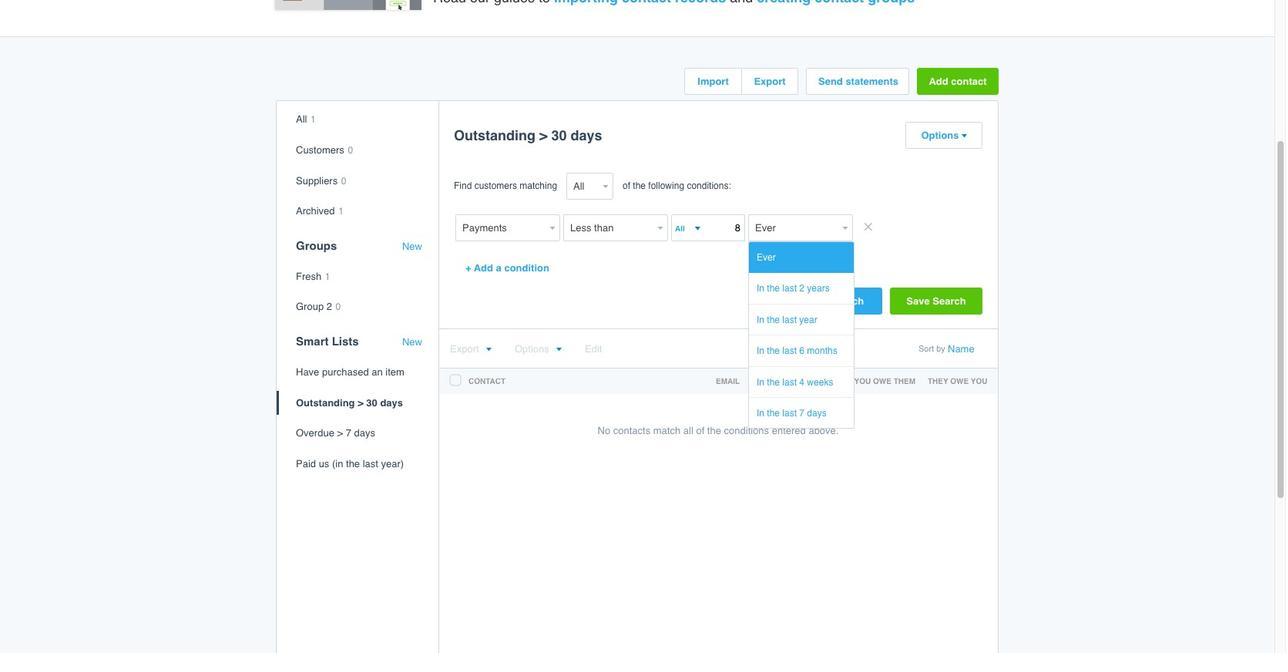 Task type: locate. For each thing, give the bounding box(es) containing it.
1 inside archived 1
[[339, 206, 344, 217]]

None text field
[[456, 215, 547, 242], [673, 220, 693, 236], [456, 215, 547, 242], [673, 220, 693, 236]]

export button right import button
[[742, 69, 798, 94]]

owe left them
[[874, 377, 892, 386]]

smart
[[296, 335, 329, 348]]

1 horizontal spatial of
[[697, 425, 705, 437]]

last left year
[[783, 314, 797, 325]]

1
[[311, 114, 316, 125], [339, 206, 344, 217], [325, 271, 330, 282]]

fresh
[[296, 270, 322, 282]]

in
[[757, 283, 765, 294], [757, 314, 765, 325], [757, 346, 765, 356], [757, 377, 765, 387], [757, 408, 765, 419]]

new for groups
[[402, 240, 422, 252]]

7 up paid us (in the last year)
[[346, 427, 351, 439]]

2 horizontal spatial >
[[540, 128, 548, 144]]

All text field
[[567, 173, 600, 200]]

1 vertical spatial export
[[450, 343, 479, 355]]

in the last 4 weeks
[[757, 377, 834, 387]]

by
[[937, 344, 946, 354]]

2 vertical spatial 0
[[336, 302, 341, 313]]

days up above.
[[807, 408, 827, 419]]

1 vertical spatial new
[[402, 336, 422, 348]]

overdue
[[296, 427, 335, 439]]

2 in from the top
[[757, 314, 765, 325]]

1 vertical spatial new link
[[402, 336, 422, 348]]

1 horizontal spatial search
[[933, 296, 967, 307]]

options button left edit
[[515, 343, 562, 355]]

0 vertical spatial of
[[623, 181, 631, 191]]

options button for of the following conditions:
[[907, 123, 982, 148]]

1 horizontal spatial 1
[[325, 271, 330, 282]]

outstanding up 'overdue > 7 days'
[[296, 397, 355, 408]]

0 horizontal spatial outstanding > 30 days
[[296, 397, 403, 408]]

3 in from the top
[[757, 346, 765, 356]]

in up conditions
[[757, 408, 765, 419]]

the for in the last 6 months
[[767, 346, 780, 356]]

1 vertical spatial options button
[[515, 343, 562, 355]]

1 owe from the left
[[874, 377, 892, 386]]

1 right archived
[[339, 206, 344, 217]]

1 horizontal spatial outstanding > 30 days
[[454, 128, 603, 144]]

they
[[928, 377, 949, 386]]

0 vertical spatial >
[[540, 128, 548, 144]]

0 horizontal spatial owe
[[874, 377, 892, 386]]

1 horizontal spatial options button
[[907, 123, 982, 148]]

1 horizontal spatial outstanding
[[454, 128, 536, 144]]

options down add contact button
[[922, 130, 960, 141]]

months
[[807, 346, 838, 356]]

send statements button
[[807, 69, 909, 94]]

the up entered
[[767, 408, 780, 419]]

no contacts match all of the conditions entered above.
[[598, 425, 839, 437]]

0 horizontal spatial export
[[450, 343, 479, 355]]

0 vertical spatial new link
[[402, 240, 422, 252]]

1 vertical spatial 30
[[366, 397, 378, 408]]

outstanding up customers
[[454, 128, 536, 144]]

the for in the last 7 days
[[767, 408, 780, 419]]

2 horizontal spatial el image
[[961, 134, 967, 139]]

30
[[552, 128, 567, 144], [366, 397, 378, 408]]

1 right fresh
[[325, 271, 330, 282]]

>
[[540, 128, 548, 144], [358, 397, 364, 408], [337, 427, 343, 439]]

0 vertical spatial new
[[402, 240, 422, 252]]

1 vertical spatial >
[[358, 397, 364, 408]]

contact
[[469, 377, 506, 386]]

last up entered
[[783, 408, 797, 419]]

last for 7
[[783, 408, 797, 419]]

0 vertical spatial 7
[[800, 408, 805, 419]]

1 vertical spatial add
[[474, 262, 493, 274]]

options
[[922, 130, 960, 141], [515, 343, 550, 355]]

the right the all
[[708, 425, 722, 437]]

1 horizontal spatial export
[[754, 76, 786, 87]]

> up matching
[[540, 128, 548, 144]]

they owe you
[[928, 377, 988, 386]]

1 horizontal spatial 7
[[800, 408, 805, 419]]

all
[[684, 425, 694, 437]]

0 horizontal spatial el image
[[485, 347, 492, 353]]

el image left edit button
[[556, 347, 562, 353]]

1 horizontal spatial add
[[929, 76, 949, 87]]

of left following
[[623, 181, 631, 191]]

the left 6
[[767, 346, 780, 356]]

1 vertical spatial outstanding
[[296, 397, 355, 408]]

the left 4 on the bottom right of the page
[[767, 377, 780, 387]]

1 horizontal spatial you
[[971, 377, 988, 386]]

7 up entered
[[800, 408, 805, 419]]

of right the all
[[697, 425, 705, 437]]

0 horizontal spatial add
[[474, 262, 493, 274]]

save
[[907, 296, 930, 307]]

find
[[454, 181, 472, 191]]

last
[[783, 283, 797, 294], [783, 314, 797, 325], [783, 346, 797, 356], [783, 377, 797, 387], [783, 408, 797, 419], [363, 458, 379, 469]]

0 right suppliers
[[341, 175, 347, 186]]

conditions:
[[687, 181, 731, 191]]

1 new from the top
[[402, 240, 422, 252]]

last left 6
[[783, 346, 797, 356]]

send statements
[[819, 76, 899, 87]]

2 new link from the top
[[402, 336, 422, 348]]

4 in from the top
[[757, 377, 765, 387]]

0 right "customers"
[[348, 145, 353, 156]]

1 vertical spatial options
[[515, 343, 550, 355]]

None text field
[[564, 215, 655, 242], [749, 215, 840, 242], [564, 215, 655, 242], [749, 215, 840, 242]]

0 horizontal spatial search
[[831, 296, 864, 307]]

el image
[[961, 134, 967, 139], [485, 347, 492, 353], [556, 347, 562, 353]]

1 search from the left
[[831, 296, 864, 307]]

> down have purchased an item
[[358, 397, 364, 408]]

add
[[929, 76, 949, 87], [474, 262, 493, 274]]

run search
[[809, 296, 864, 307]]

options left edit button
[[515, 343, 550, 355]]

0 horizontal spatial >
[[337, 427, 343, 439]]

1 vertical spatial 7
[[346, 427, 351, 439]]

30 up matching
[[552, 128, 567, 144]]

have purchased an item
[[296, 366, 405, 378]]

days up paid us (in the last year)
[[354, 427, 375, 439]]

2
[[800, 283, 805, 294], [327, 301, 332, 313]]

0 inside customers 0
[[348, 145, 353, 156]]

1 new link from the top
[[402, 240, 422, 252]]

1 right the all
[[311, 114, 316, 125]]

0 vertical spatial 1
[[311, 114, 316, 125]]

2 right group
[[327, 301, 332, 313]]

owe right they
[[951, 377, 969, 386]]

1 horizontal spatial 2
[[800, 283, 805, 294]]

add right +
[[474, 262, 493, 274]]

add left contact
[[929, 76, 949, 87]]

1 vertical spatial of
[[697, 425, 705, 437]]

0 vertical spatial options
[[922, 130, 960, 141]]

7
[[800, 408, 805, 419], [346, 427, 351, 439]]

0 horizontal spatial options
[[515, 343, 550, 355]]

2 vertical spatial 1
[[325, 271, 330, 282]]

save search button
[[890, 288, 983, 315]]

2 left years
[[800, 283, 805, 294]]

in the last 6 months
[[757, 346, 838, 356]]

contact
[[952, 76, 987, 87]]

5 in from the top
[[757, 408, 765, 419]]

0 inside the suppliers 0
[[341, 175, 347, 186]]

the down ever
[[767, 283, 780, 294]]

0 horizontal spatial 2
[[327, 301, 332, 313]]

in for in the last 7 days
[[757, 408, 765, 419]]

2 horizontal spatial 1
[[339, 206, 344, 217]]

+ add a condition button
[[454, 255, 561, 282]]

0 vertical spatial 2
[[800, 283, 805, 294]]

export button
[[742, 69, 798, 94], [450, 343, 492, 355]]

owe
[[874, 377, 892, 386], [951, 377, 969, 386]]

0 horizontal spatial 30
[[366, 397, 378, 408]]

you down name
[[971, 377, 988, 386]]

1 vertical spatial 0
[[341, 175, 347, 186]]

options button down add contact button
[[907, 123, 982, 148]]

options for of the following conditions:
[[922, 130, 960, 141]]

outstanding
[[454, 128, 536, 144], [296, 397, 355, 408]]

options inside options button
[[922, 130, 960, 141]]

1 horizontal spatial >
[[358, 397, 364, 408]]

sort by name
[[919, 343, 975, 355]]

last left years
[[783, 283, 797, 294]]

1 inside the fresh 1
[[325, 271, 330, 282]]

0 vertical spatial export button
[[742, 69, 798, 94]]

el image down contact
[[961, 134, 967, 139]]

1 you from the left
[[855, 377, 871, 386]]

contacts
[[614, 425, 651, 437]]

a
[[496, 262, 502, 274]]

1 vertical spatial 2
[[327, 301, 332, 313]]

1 horizontal spatial el image
[[556, 347, 562, 353]]

2 search from the left
[[933, 296, 967, 307]]

in right email at right bottom
[[757, 377, 765, 387]]

last left the year)
[[363, 458, 379, 469]]

export right import button
[[754, 76, 786, 87]]

statements
[[846, 76, 899, 87]]

1 for archived
[[339, 206, 344, 217]]

1 horizontal spatial owe
[[951, 377, 969, 386]]

export up contact
[[450, 343, 479, 355]]

new
[[402, 240, 422, 252], [402, 336, 422, 348]]

groups
[[296, 239, 337, 252]]

archived
[[296, 205, 335, 217]]

add contact button
[[917, 68, 999, 95]]

outstanding > 30 days down have purchased an item
[[296, 397, 403, 408]]

0
[[348, 145, 353, 156], [341, 175, 347, 186], [336, 302, 341, 313]]

1 vertical spatial outstanding > 30 days
[[296, 397, 403, 408]]

import
[[698, 76, 729, 87]]

last left 4 on the bottom right of the page
[[783, 377, 797, 387]]

0.00 text field
[[672, 215, 746, 242]]

0 horizontal spatial 1
[[311, 114, 316, 125]]

2 new from the top
[[402, 336, 422, 348]]

2 owe from the left
[[951, 377, 969, 386]]

search right save
[[933, 296, 967, 307]]

condition
[[505, 262, 550, 274]]

0 vertical spatial 0
[[348, 145, 353, 156]]

export inside button
[[754, 76, 786, 87]]

options button
[[907, 123, 982, 148], [515, 343, 562, 355]]

in the last 7 days
[[757, 408, 827, 419]]

in down in the last 2 years on the right of the page
[[757, 314, 765, 325]]

30 down an
[[366, 397, 378, 408]]

outstanding > 30 days
[[454, 128, 603, 144], [296, 397, 403, 408]]

> right overdue
[[337, 427, 343, 439]]

1 horizontal spatial options
[[922, 130, 960, 141]]

1 inside all 1
[[311, 114, 316, 125]]

0 vertical spatial options button
[[907, 123, 982, 148]]

1 vertical spatial 1
[[339, 206, 344, 217]]

of the following conditions:
[[623, 181, 731, 191]]

1 in from the top
[[757, 283, 765, 294]]

days
[[571, 128, 603, 144], [380, 397, 403, 408], [807, 408, 827, 419], [354, 427, 375, 439]]

1 horizontal spatial 30
[[552, 128, 567, 144]]

overdue > 7 days
[[296, 427, 375, 439]]

group
[[296, 301, 324, 313]]

search
[[831, 296, 864, 307], [933, 296, 967, 307]]

outstanding > 30 days up matching
[[454, 128, 603, 144]]

you
[[855, 377, 871, 386], [971, 377, 988, 386]]

0 horizontal spatial you
[[855, 377, 871, 386]]

search for run search
[[831, 296, 864, 307]]

the
[[633, 181, 646, 191], [767, 283, 780, 294], [767, 314, 780, 325], [767, 346, 780, 356], [767, 377, 780, 387], [767, 408, 780, 419], [708, 425, 722, 437], [346, 458, 360, 469]]

0 horizontal spatial options button
[[515, 343, 562, 355]]

conditions
[[724, 425, 770, 437]]

item
[[386, 366, 405, 378]]

new link for groups
[[402, 240, 422, 252]]

0 right group
[[336, 302, 341, 313]]

export
[[754, 76, 786, 87], [450, 343, 479, 355]]

lists
[[332, 335, 359, 348]]

the left year
[[767, 314, 780, 325]]

0 vertical spatial add
[[929, 76, 949, 87]]

in down ever
[[757, 283, 765, 294]]

0 horizontal spatial export button
[[450, 343, 492, 355]]

in down in the last year
[[757, 346, 765, 356]]

search right run
[[831, 296, 864, 307]]

el image up contact
[[485, 347, 492, 353]]

the left following
[[633, 181, 646, 191]]

0 vertical spatial export
[[754, 76, 786, 87]]

2 vertical spatial >
[[337, 427, 343, 439]]

add contact
[[929, 76, 987, 87]]

export button up contact
[[450, 343, 492, 355]]

0 vertical spatial 30
[[552, 128, 567, 144]]

you left them
[[855, 377, 871, 386]]

6
[[800, 346, 805, 356]]

new link
[[402, 240, 422, 252], [402, 336, 422, 348]]



Task type: vqa. For each thing, say whether or not it's contained in the screenshot.
Fresh at the top
yes



Task type: describe. For each thing, give the bounding box(es) containing it.
search for save search
[[933, 296, 967, 307]]

save search
[[907, 296, 967, 307]]

the right (in
[[346, 458, 360, 469]]

all
[[296, 114, 307, 125]]

0 horizontal spatial 7
[[346, 427, 351, 439]]

export for right export button
[[754, 76, 786, 87]]

you owe them
[[855, 377, 916, 386]]

in for in the last 6 months
[[757, 346, 765, 356]]

us
[[319, 458, 329, 469]]

2 you from the left
[[971, 377, 988, 386]]

weeks
[[807, 377, 834, 387]]

export for export button to the bottom
[[450, 343, 479, 355]]

customers
[[475, 181, 517, 191]]

el image for of the following conditions:
[[961, 134, 967, 139]]

entered
[[772, 425, 806, 437]]

send
[[819, 76, 843, 87]]

+ add a condition
[[466, 262, 550, 274]]

import button
[[685, 69, 742, 94]]

no
[[598, 425, 611, 437]]

options button for email
[[515, 343, 562, 355]]

year)
[[381, 458, 404, 469]]

1 horizontal spatial export button
[[742, 69, 798, 94]]

in for in the last year
[[757, 314, 765, 325]]

years
[[807, 283, 830, 294]]

have
[[296, 366, 319, 378]]

days up all text box
[[571, 128, 603, 144]]

0 vertical spatial outstanding > 30 days
[[454, 128, 603, 144]]

sort
[[919, 344, 935, 354]]

all 1
[[296, 114, 316, 125]]

4
[[800, 377, 805, 387]]

the for in the last 4 weeks
[[767, 377, 780, 387]]

0 horizontal spatial of
[[623, 181, 631, 191]]

run
[[809, 296, 828, 307]]

options for email
[[515, 343, 550, 355]]

customers 0
[[296, 144, 353, 156]]

last for 4
[[783, 377, 797, 387]]

group 2 0
[[296, 301, 341, 313]]

archived 1
[[296, 205, 344, 217]]

last for year
[[783, 314, 797, 325]]

above.
[[809, 425, 839, 437]]

smart lists
[[296, 335, 359, 348]]

name button
[[948, 343, 975, 355]]

0 for customers
[[348, 145, 353, 156]]

0 inside group 2 0
[[336, 302, 341, 313]]

following
[[649, 181, 685, 191]]

suppliers 0
[[296, 175, 347, 186]]

el image for email
[[556, 347, 562, 353]]

in for in the last 2 years
[[757, 283, 765, 294]]

0 for suppliers
[[341, 175, 347, 186]]

last for 2
[[783, 283, 797, 294]]

run search button
[[790, 288, 883, 315]]

the for in the last 2 years
[[767, 283, 780, 294]]

in for in the last 4 weeks
[[757, 377, 765, 387]]

1 for all
[[311, 114, 316, 125]]

new for smart lists
[[402, 336, 422, 348]]

0 vertical spatial outstanding
[[454, 128, 536, 144]]

owe for they
[[951, 377, 969, 386]]

+
[[466, 262, 472, 274]]

suppliers
[[296, 175, 338, 186]]

new link for smart lists
[[402, 336, 422, 348]]

matching
[[520, 181, 557, 191]]

in the last 2 years
[[757, 283, 830, 294]]

edit
[[585, 343, 602, 355]]

email
[[716, 377, 740, 386]]

the for in the last year
[[767, 314, 780, 325]]

0 horizontal spatial outstanding
[[296, 397, 355, 408]]

year
[[800, 314, 818, 325]]

name
[[948, 343, 975, 355]]

days down item
[[380, 397, 403, 408]]

an
[[372, 366, 383, 378]]

in the last year
[[757, 314, 818, 325]]

match
[[654, 425, 681, 437]]

the for of the following conditions:
[[633, 181, 646, 191]]

paid us (in the last year)
[[296, 458, 404, 469]]

last for 6
[[783, 346, 797, 356]]

1 vertical spatial export button
[[450, 343, 492, 355]]

owe for you
[[874, 377, 892, 386]]

them
[[894, 377, 916, 386]]

find customers matching
[[454, 181, 557, 191]]

purchased
[[322, 366, 369, 378]]

(in
[[332, 458, 343, 469]]

customers
[[296, 144, 345, 156]]

ever
[[757, 252, 776, 263]]

paid
[[296, 458, 316, 469]]

edit button
[[585, 343, 602, 355]]

fresh 1
[[296, 270, 330, 282]]

1 for fresh
[[325, 271, 330, 282]]



